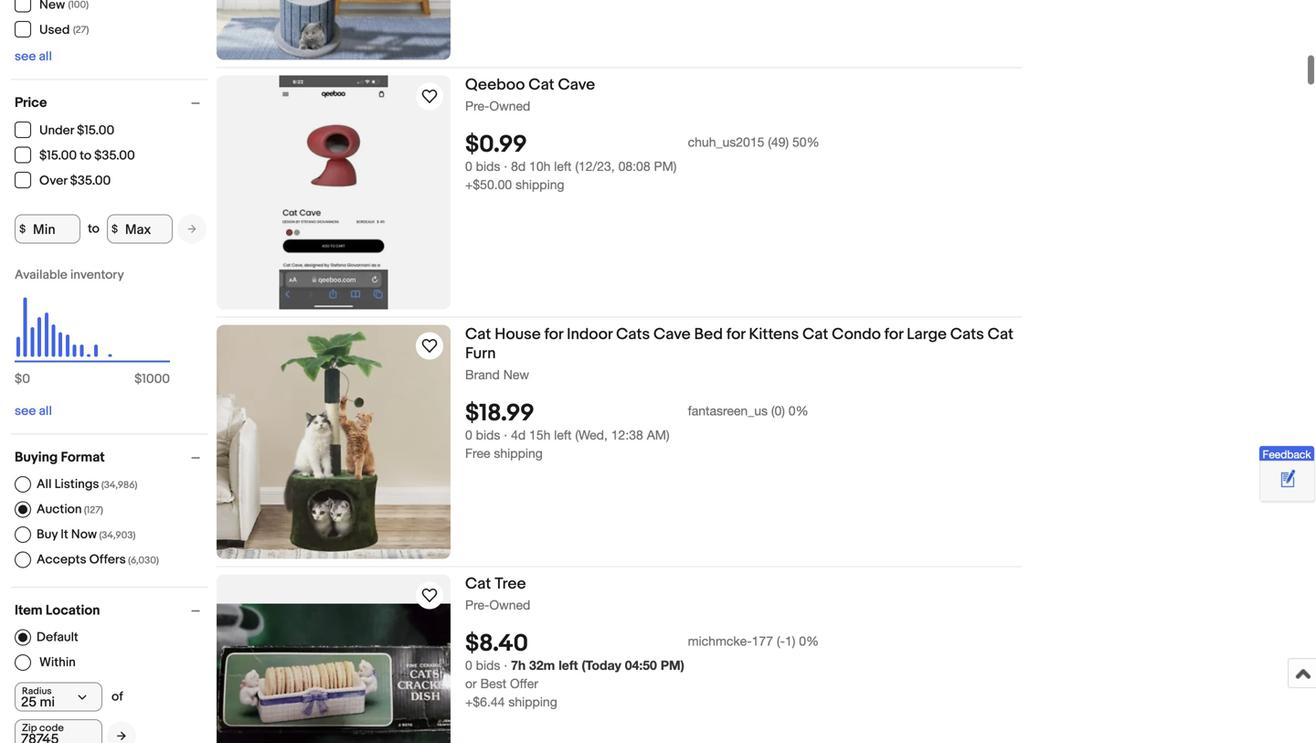 Task type: describe. For each thing, give the bounding box(es) containing it.
over
[[39, 173, 67, 189]]

cat right large
[[988, 325, 1014, 344]]

1 cats from the left
[[616, 325, 650, 344]]

15h
[[529, 427, 551, 442]]

see all for second see all button
[[15, 404, 52, 419]]

qeeboo cat cave pre-owned
[[465, 76, 595, 113]]

buy it now (34,903)
[[37, 527, 136, 542]]

4d
[[511, 427, 526, 442]]

fantasreen_us
[[688, 403, 768, 418]]

accepts
[[37, 552, 86, 568]]

bids inside michmcke-177 (-1) 0% 0 bids · 7h 32m left (today 04:50 pm) or best offer +$6.44 shipping
[[476, 658, 500, 673]]

51in cat tree multi-level cat tower image
[[217, 0, 451, 60]]

left inside michmcke-177 (-1) 0% 0 bids · 7h 32m left (today 04:50 pm) or best offer +$6.44 shipping
[[559, 658, 578, 673]]

1 see from the top
[[15, 49, 36, 65]]

free
[[465, 445, 490, 461]]

$8.40
[[465, 630, 528, 658]]

1 for from the left
[[544, 325, 563, 344]]

(6,030)
[[128, 555, 159, 567]]

bids for $18.99
[[476, 427, 500, 442]]

2 cats from the left
[[950, 325, 984, 344]]

· for $18.99
[[504, 427, 507, 442]]

+$6.44
[[465, 694, 505, 709]]

0 inside michmcke-177 (-1) 0% 0 bids · 7h 32m left (today 04:50 pm) or best offer +$6.44 shipping
[[465, 658, 472, 673]]

of
[[112, 689, 123, 705]]

qeeboo cat cave image
[[279, 76, 388, 310]]

feedback
[[1263, 448, 1311, 461]]

used
[[39, 23, 70, 38]]

cat tree pre-owned
[[465, 575, 530, 613]]

0 vertical spatial $35.00
[[94, 148, 135, 164]]

shipping for $18.99
[[494, 445, 543, 461]]

item location button
[[15, 603, 208, 619]]

cat house for indoor cats cave bed for kittens cat condo for large cats cat furn image
[[217, 325, 451, 559]]

1)
[[785, 633, 796, 648]]

house
[[495, 325, 541, 344]]

(49)
[[768, 134, 789, 149]]

1 vertical spatial $35.00
[[70, 173, 111, 189]]

shipping for $0.99
[[516, 177, 564, 192]]

auction
[[37, 502, 82, 517]]

(-
[[777, 633, 785, 648]]

under
[[39, 123, 74, 139]]

owned inside qeeboo cat cave pre-owned
[[489, 98, 530, 113]]

all listings (34,986)
[[37, 477, 137, 492]]

it
[[61, 527, 68, 542]]

$15.00 inside under $15.00 link
[[77, 123, 114, 139]]

default link
[[15, 629, 78, 646]]

indoor
[[567, 325, 613, 344]]

bids for $0.99
[[476, 158, 500, 174]]

qeeboo cat cave link
[[465, 76, 1022, 98]]

brand
[[465, 367, 500, 382]]

inventory
[[70, 268, 124, 283]]

kittens
[[749, 325, 799, 344]]

large
[[907, 325, 947, 344]]

cat tree heading
[[465, 575, 526, 594]]

watch cat tree image
[[419, 585, 441, 607]]

+$50.00
[[465, 177, 512, 192]]

50%
[[793, 134, 820, 149]]

pre- inside qeeboo cat cave pre-owned
[[465, 98, 489, 113]]

cat left condo
[[803, 325, 828, 344]]

$18.99
[[465, 399, 534, 428]]

$ up inventory
[[112, 222, 118, 236]]

left for $18.99
[[554, 427, 572, 442]]

over $35.00
[[39, 173, 111, 189]]

04:50
[[625, 658, 657, 673]]

12:38
[[611, 427, 643, 442]]

new
[[503, 367, 529, 382]]

pm) inside michmcke-177 (-1) 0% 0 bids · 7h 32m left (today 04:50 pm) or best offer +$6.44 shipping
[[661, 658, 685, 673]]

condo
[[832, 325, 881, 344]]

2 see all button from the top
[[15, 404, 52, 419]]

10h
[[529, 158, 551, 174]]

$15.00 to $35.00 link
[[15, 147, 136, 164]]

format
[[61, 449, 105, 466]]

price
[[15, 95, 47, 111]]

177
[[752, 633, 773, 648]]

 (34,903) Items text field
[[97, 530, 136, 542]]

buying format button
[[15, 449, 208, 466]]

cave inside the cat house for indoor cats cave bed for kittens cat condo for large cats cat furn brand new
[[654, 325, 691, 344]]

(34,986)
[[101, 479, 137, 491]]

cat house for indoor cats cave bed for kittens cat condo for large cats cat furn brand new
[[465, 325, 1014, 382]]

$15.00 inside $15.00 to $35.00 link
[[39, 148, 77, 164]]

(12/23,
[[575, 158, 615, 174]]

over $35.00 link
[[15, 172, 112, 189]]

watch qeeboo cat cave image
[[419, 86, 441, 108]]

$ up buying
[[15, 372, 22, 387]]

(0)
[[771, 403, 785, 418]]

graph of available inventory between $0 and $1000+ image
[[15, 268, 170, 396]]

0 inside graph of available inventory between $0 and $1000+ "image"
[[22, 372, 30, 387]]

08:08
[[618, 158, 650, 174]]

used (27)
[[39, 23, 89, 38]]

 (34,986) Items text field
[[99, 479, 137, 491]]

buy
[[37, 527, 58, 542]]

(today
[[582, 658, 621, 673]]

or
[[465, 676, 477, 691]]

 (127) Items text field
[[82, 504, 103, 516]]

$ up available
[[19, 222, 26, 236]]

1 see all button from the top
[[15, 49, 52, 65]]

owned inside cat tree pre-owned
[[489, 597, 530, 613]]



Task type: locate. For each thing, give the bounding box(es) containing it.
am)
[[647, 427, 670, 442]]

3 · from the top
[[504, 658, 507, 673]]

2 owned from the top
[[489, 597, 530, 613]]

cats right indoor
[[616, 325, 650, 344]]

left right '15h' on the bottom left
[[554, 427, 572, 442]]

left right 32m
[[559, 658, 578, 673]]

cat left house
[[465, 325, 491, 344]]

cave right qeeboo
[[558, 76, 595, 95]]

cat house for indoor cats cave bed for kittens cat condo for large cats cat furn heading
[[465, 325, 1014, 363]]

0% right 1) on the bottom right
[[799, 633, 819, 648]]

cat left tree
[[465, 575, 491, 594]]

shipping inside michmcke-177 (-1) 0% 0 bids · 7h 32m left (today 04:50 pm) or best offer +$6.44 shipping
[[509, 694, 557, 709]]

owned down tree
[[489, 597, 530, 613]]

cave left bed at the right of page
[[654, 325, 691, 344]]

cave inside qeeboo cat cave pre-owned
[[558, 76, 595, 95]]

0 up buying
[[22, 372, 30, 387]]

bids inside fantasreen_us (0) 0% 0 bids · 4d 15h left (wed, 12:38 am) free shipping
[[476, 427, 500, 442]]

3 bids from the top
[[476, 658, 500, 673]]

now
[[71, 527, 97, 542]]

$35.00 down $15.00 to $35.00
[[70, 173, 111, 189]]

0%
[[789, 403, 809, 418], [799, 633, 819, 648]]

all
[[39, 49, 52, 65], [39, 404, 52, 419]]

1 vertical spatial pm)
[[661, 658, 685, 673]]

8d
[[511, 158, 526, 174]]

Minimum Value in $ text field
[[15, 214, 80, 244]]

bids up +$50.00 on the left of page
[[476, 158, 500, 174]]

0 up the free
[[465, 427, 472, 442]]

for
[[544, 325, 563, 344], [727, 325, 745, 344], [885, 325, 903, 344]]

1 horizontal spatial for
[[727, 325, 745, 344]]

$15.00 up over $35.00 link
[[39, 148, 77, 164]]

for right bed at the right of page
[[727, 325, 745, 344]]

1 pre- from the top
[[465, 98, 489, 113]]

2 vertical spatial left
[[559, 658, 578, 673]]

0 vertical spatial pre-
[[465, 98, 489, 113]]

$15.00
[[77, 123, 114, 139], [39, 148, 77, 164]]

michmcke-
[[688, 633, 752, 648]]

1 vertical spatial to
[[88, 221, 100, 237]]

location
[[46, 603, 100, 619]]

left for $0.99
[[554, 158, 572, 174]]

apply within filter image
[[117, 730, 126, 742]]

0
[[465, 158, 472, 174], [22, 372, 30, 387], [465, 427, 472, 442], [465, 658, 472, 673]]

tree
[[495, 575, 526, 594]]

1 vertical spatial bids
[[476, 427, 500, 442]]

accepts offers (6,030)
[[37, 552, 159, 568]]

left right 10h
[[554, 158, 572, 174]]

1000
[[142, 372, 170, 387]]

· for $0.99
[[504, 158, 507, 174]]

all for second see all button from the bottom
[[39, 49, 52, 65]]

2 · from the top
[[504, 427, 507, 442]]

see all button down $ 0
[[15, 404, 52, 419]]

cats
[[616, 325, 650, 344], [950, 325, 984, 344]]

available
[[15, 268, 67, 283]]

2 vertical spatial ·
[[504, 658, 507, 673]]

$ up buying format dropdown button
[[135, 372, 142, 387]]

see
[[15, 49, 36, 65], [15, 404, 36, 419]]

pre- down qeeboo
[[465, 98, 489, 113]]

0 horizontal spatial cave
[[558, 76, 595, 95]]

$35.00 down under $15.00
[[94, 148, 135, 164]]

1 vertical spatial left
[[554, 427, 572, 442]]

to right "minimum value in $" 'text box'
[[88, 221, 100, 237]]

all for second see all button
[[39, 404, 52, 419]]

1 horizontal spatial cave
[[654, 325, 691, 344]]

0 vertical spatial 0%
[[789, 403, 809, 418]]

(27)
[[73, 24, 89, 36]]

1 all from the top
[[39, 49, 52, 65]]

· inside 'chuh_us2015 (49) 50% 0 bids · 8d 10h left (12/23, 08:08 pm) +$50.00 shipping'
[[504, 158, 507, 174]]

0 vertical spatial cave
[[558, 76, 595, 95]]

cat tree link
[[465, 575, 1022, 597]]

· left 8d on the top left of page
[[504, 158, 507, 174]]

pm) right 08:08
[[654, 158, 677, 174]]

under $15.00
[[39, 123, 114, 139]]

pm)
[[654, 158, 677, 174], [661, 658, 685, 673]]

owned down qeeboo
[[489, 98, 530, 113]]

bed
[[694, 325, 723, 344]]

1 horizontal spatial cats
[[950, 325, 984, 344]]

all down used
[[39, 49, 52, 65]]

all up buying
[[39, 404, 52, 419]]

cats right large
[[950, 325, 984, 344]]

see all down used
[[15, 49, 52, 65]]

auction (127)
[[37, 502, 103, 517]]

1 vertical spatial cave
[[654, 325, 691, 344]]

offers
[[89, 552, 126, 568]]

0 horizontal spatial cats
[[616, 325, 650, 344]]

bids
[[476, 158, 500, 174], [476, 427, 500, 442], [476, 658, 500, 673]]

for left large
[[885, 325, 903, 344]]

pre- inside cat tree pre-owned
[[465, 597, 489, 613]]

· inside fantasreen_us (0) 0% 0 bids · 4d 15h left (wed, 12:38 am) free shipping
[[504, 427, 507, 442]]

shipping down 4d
[[494, 445, 543, 461]]

cat right qeeboo
[[529, 76, 555, 95]]

shipping down 10h
[[516, 177, 564, 192]]

0 vertical spatial all
[[39, 49, 52, 65]]

0 vertical spatial bids
[[476, 158, 500, 174]]

owned
[[489, 98, 530, 113], [489, 597, 530, 613]]

1 · from the top
[[504, 158, 507, 174]]

pm) inside 'chuh_us2015 (49) 50% 0 bids · 8d 10h left (12/23, 08:08 pm) +$50.00 shipping'
[[654, 158, 677, 174]]

cat tree image
[[217, 604, 451, 743]]

michmcke-177 (-1) 0% 0 bids · 7h 32m left (today 04:50 pm) or best offer +$6.44 shipping
[[465, 633, 819, 709]]

$ 1000
[[135, 372, 170, 387]]

2 all from the top
[[39, 404, 52, 419]]

shipping inside 'chuh_us2015 (49) 50% 0 bids · 8d 10h left (12/23, 08:08 pm) +$50.00 shipping'
[[516, 177, 564, 192]]

0 vertical spatial ·
[[504, 158, 507, 174]]

chuh_us2015 (49) 50% 0 bids · 8d 10h left (12/23, 08:08 pm) +$50.00 shipping
[[465, 134, 820, 192]]

buying format
[[15, 449, 105, 466]]

1 owned from the top
[[489, 98, 530, 113]]

2 pre- from the top
[[465, 597, 489, 613]]

item location
[[15, 603, 100, 619]]

0 vertical spatial owned
[[489, 98, 530, 113]]

all
[[37, 477, 52, 492]]

pre- down the cat tree heading
[[465, 597, 489, 613]]

bids inside 'chuh_us2015 (49) 50% 0 bids · 8d 10h left (12/23, 08:08 pm) +$50.00 shipping'
[[476, 158, 500, 174]]

default
[[37, 630, 78, 645]]

0 vertical spatial see all
[[15, 49, 52, 65]]

(127)
[[84, 504, 103, 516]]

$0.99
[[465, 131, 527, 159]]

watch cat house for indoor cats cave bed for kittens cat condo for large cats cat furn image
[[419, 335, 441, 357]]

bids up the free
[[476, 427, 500, 442]]

1 see all from the top
[[15, 49, 52, 65]]

 (6,030) Items text field
[[126, 555, 159, 567]]

furn
[[465, 344, 496, 363]]

1 vertical spatial see all button
[[15, 404, 52, 419]]

0 horizontal spatial for
[[544, 325, 563, 344]]

(34,903)
[[99, 530, 136, 542]]

1 vertical spatial see all
[[15, 404, 52, 419]]

1 vertical spatial owned
[[489, 597, 530, 613]]

cat inside cat tree pre-owned
[[465, 575, 491, 594]]

1 vertical spatial all
[[39, 404, 52, 419]]

· inside michmcke-177 (-1) 0% 0 bids · 7h 32m left (today 04:50 pm) or best offer +$6.44 shipping
[[504, 658, 507, 673]]

see all down $ 0
[[15, 404, 52, 419]]

2 see all from the top
[[15, 404, 52, 419]]

3 for from the left
[[885, 325, 903, 344]]

shipping inside fantasreen_us (0) 0% 0 bids · 4d 15h left (wed, 12:38 am) free shipping
[[494, 445, 543, 461]]

1 vertical spatial shipping
[[494, 445, 543, 461]]

1 vertical spatial pre-
[[465, 597, 489, 613]]

· left 4d
[[504, 427, 507, 442]]

0 inside 'chuh_us2015 (49) 50% 0 bids · 8d 10h left (12/23, 08:08 pm) +$50.00 shipping'
[[465, 158, 472, 174]]

item
[[15, 603, 43, 619]]

shipping
[[516, 177, 564, 192], [494, 445, 543, 461], [509, 694, 557, 709]]

cat inside qeeboo cat cave pre-owned
[[529, 76, 555, 95]]

0 up or
[[465, 658, 472, 673]]

see all
[[15, 49, 52, 65], [15, 404, 52, 419]]

· left 7h
[[504, 658, 507, 673]]

price button
[[15, 95, 208, 111]]

2 vertical spatial shipping
[[509, 694, 557, 709]]

2 see from the top
[[15, 404, 36, 419]]

2 for from the left
[[727, 325, 745, 344]]

1 bids from the top
[[476, 158, 500, 174]]

offer
[[510, 676, 538, 691]]

$35.00
[[94, 148, 135, 164], [70, 173, 111, 189]]

see down $ 0
[[15, 404, 36, 419]]

1 vertical spatial ·
[[504, 427, 507, 442]]

0 vertical spatial shipping
[[516, 177, 564, 192]]

see all button down used
[[15, 49, 52, 65]]

available inventory
[[15, 268, 124, 283]]

2 horizontal spatial for
[[885, 325, 903, 344]]

$ 0
[[15, 372, 30, 387]]

qeeboo cat cave heading
[[465, 76, 595, 95]]

(wed,
[[575, 427, 608, 442]]

best
[[480, 676, 507, 691]]

chuh_us2015
[[688, 134, 765, 149]]

see all for second see all button from the bottom
[[15, 49, 52, 65]]

qeeboo
[[465, 76, 525, 95]]

0 vertical spatial see
[[15, 49, 36, 65]]

cave
[[558, 76, 595, 95], [654, 325, 691, 344]]

buying
[[15, 449, 58, 466]]

to down under $15.00
[[80, 148, 91, 164]]

0 vertical spatial see all button
[[15, 49, 52, 65]]

shipping down offer
[[509, 694, 557, 709]]

0 vertical spatial pm)
[[654, 158, 677, 174]]

$15.00 up $15.00 to $35.00
[[77, 123, 114, 139]]

2 vertical spatial bids
[[476, 658, 500, 673]]

0 up +$50.00 on the left of page
[[465, 158, 472, 174]]

see up the price at the left top
[[15, 49, 36, 65]]

2 bids from the top
[[476, 427, 500, 442]]

32m
[[529, 658, 555, 673]]

left inside fantasreen_us (0) 0% 0 bids · 4d 15h left (wed, 12:38 am) free shipping
[[554, 427, 572, 442]]

None text field
[[15, 720, 102, 743]]

0% inside fantasreen_us (0) 0% 0 bids · 4d 15h left (wed, 12:38 am) free shipping
[[789, 403, 809, 418]]

left
[[554, 158, 572, 174], [554, 427, 572, 442], [559, 658, 578, 673]]

0 vertical spatial to
[[80, 148, 91, 164]]

0 inside fantasreen_us (0) 0% 0 bids · 4d 15h left (wed, 12:38 am) free shipping
[[465, 427, 472, 442]]

7h
[[511, 658, 526, 673]]

left inside 'chuh_us2015 (49) 50% 0 bids · 8d 10h left (12/23, 08:08 pm) +$50.00 shipping'
[[554, 158, 572, 174]]

cat house for indoor cats cave bed for kittens cat condo for large cats cat furn link
[[465, 325, 1022, 367]]

1 vertical spatial see
[[15, 404, 36, 419]]

0% inside michmcke-177 (-1) 0% 0 bids · 7h 32m left (today 04:50 pm) or best offer +$6.44 shipping
[[799, 633, 819, 648]]

listings
[[54, 477, 99, 492]]

Maximum Value in $ text field
[[107, 214, 173, 244]]

bids up best
[[476, 658, 500, 673]]

for left indoor
[[544, 325, 563, 344]]

see all button
[[15, 49, 52, 65], [15, 404, 52, 419]]

0% right "(0)"
[[789, 403, 809, 418]]

under $15.00 link
[[15, 122, 115, 139]]

0 vertical spatial $15.00
[[77, 123, 114, 139]]

0 vertical spatial left
[[554, 158, 572, 174]]

1 vertical spatial 0%
[[799, 633, 819, 648]]

1 vertical spatial $15.00
[[39, 148, 77, 164]]

fantasreen_us (0) 0% 0 bids · 4d 15h left (wed, 12:38 am) free shipping
[[465, 403, 809, 461]]

$15.00 to $35.00
[[39, 148, 135, 164]]

pm) right 04:50 at the left of page
[[661, 658, 685, 673]]

cat
[[529, 76, 555, 95], [465, 325, 491, 344], [803, 325, 828, 344], [988, 325, 1014, 344], [465, 575, 491, 594]]

within
[[39, 655, 76, 671]]



Task type: vqa. For each thing, say whether or not it's contained in the screenshot.
· to the bottom
yes



